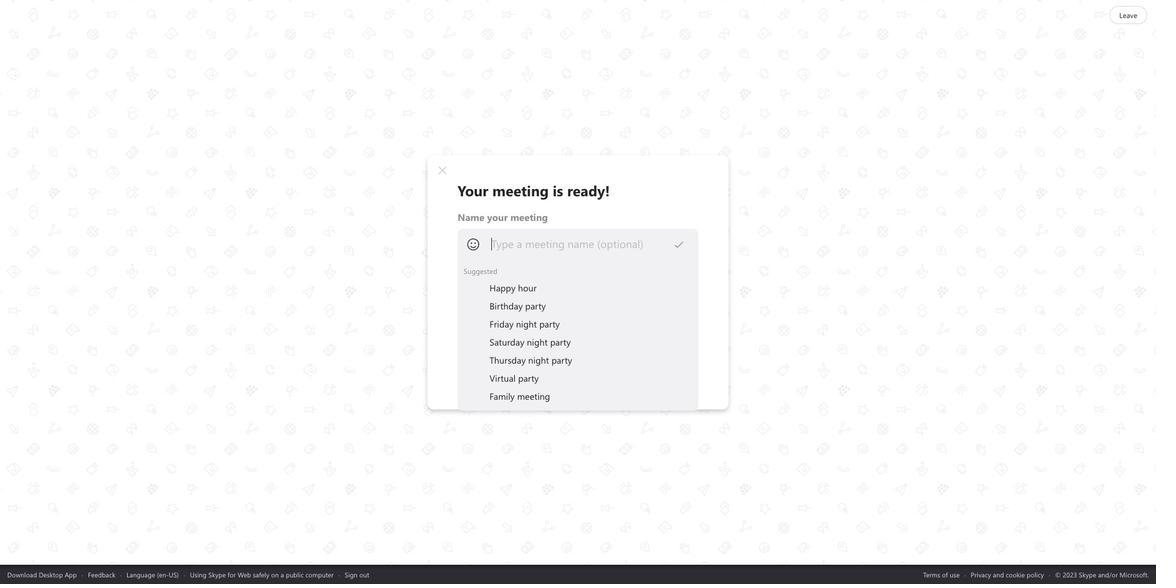 Task type: describe. For each thing, give the bounding box(es) containing it.
a
[[281, 570, 284, 579]]

party down birthday party button
[[540, 318, 560, 330]]

for
[[228, 570, 236, 579]]

terms
[[924, 570, 941, 579]]

feedback link
[[88, 570, 115, 579]]

download desktop app
[[7, 570, 77, 579]]

birthday party button
[[464, 297, 693, 315]]

download
[[7, 570, 37, 579]]

using
[[190, 570, 207, 579]]

1 vertical spatial meeting
[[513, 408, 546, 420]]

party down saturday night party button
[[552, 354, 572, 366]]

saturday night party button
[[464, 333, 693, 351]]

0 vertical spatial meeting
[[517, 390, 550, 402]]

use
[[950, 570, 960, 579]]

work
[[490, 408, 511, 420]]

party right virtual on the bottom
[[518, 372, 539, 384]]

privacy
[[971, 570, 992, 579]]

desktop
[[39, 570, 63, 579]]

privacy and cookie policy
[[971, 570, 1045, 579]]

cookie
[[1006, 570, 1025, 579]]

computer
[[306, 570, 334, 579]]

and
[[993, 570, 1004, 579]]

language
[[127, 570, 155, 579]]

sign out link
[[345, 570, 369, 579]]

out
[[359, 570, 369, 579]]

privacy and cookie policy link
[[971, 570, 1045, 579]]

virtual
[[490, 372, 516, 384]]

policy
[[1027, 570, 1045, 579]]

language (en-us)
[[127, 570, 179, 579]]



Task type: locate. For each thing, give the bounding box(es) containing it.
language (en-us) link
[[127, 570, 179, 579]]

of
[[943, 570, 948, 579]]

using skype for web safely on a public computer
[[190, 570, 334, 579]]

1 vertical spatial night
[[527, 336, 548, 348]]

app
[[65, 570, 77, 579]]

party down friday night party button
[[550, 336, 571, 348]]

night right friday at the bottom
[[516, 318, 537, 330]]

friday night party button
[[464, 315, 693, 333]]

meeting right work
[[513, 408, 546, 420]]

night
[[516, 318, 537, 330], [527, 336, 548, 348], [529, 354, 549, 366]]

terms of use link
[[924, 570, 960, 579]]

happy
[[490, 282, 516, 294]]

sign
[[345, 570, 358, 579]]

happy hour button
[[464, 279, 693, 297]]

suggested meeting titles menu
[[458, 260, 699, 584]]

party
[[525, 300, 546, 312], [540, 318, 560, 330], [550, 336, 571, 348], [552, 354, 572, 366], [518, 372, 539, 384]]

hour
[[518, 282, 537, 294]]

friday
[[490, 318, 514, 330]]

(en-
[[157, 570, 169, 579]]

family
[[490, 390, 515, 402]]

public
[[286, 570, 304, 579]]

on
[[271, 570, 279, 579]]

terms of use
[[924, 570, 960, 579]]

meeting right family
[[517, 390, 550, 402]]

thursday night party button
[[464, 351, 693, 369]]

us)
[[169, 570, 179, 579]]

safely
[[253, 570, 269, 579]]

saturday
[[490, 336, 525, 348]]

0 vertical spatial night
[[516, 318, 537, 330]]

using skype for web safely on a public computer link
[[190, 570, 334, 579]]

night right 'thursday'
[[529, 354, 549, 366]]

Type a meeting name (optional) text field
[[491, 237, 673, 251]]

download desktop app link
[[7, 570, 77, 579]]

feedback
[[88, 570, 115, 579]]

sign out
[[345, 570, 369, 579]]

thursday
[[490, 354, 526, 366]]

web
[[238, 570, 251, 579]]

party down hour
[[525, 300, 546, 312]]

happy hour birthday party friday night party saturday night party thursday night party virtual party family meeting work meeting
[[490, 282, 572, 420]]

meeting
[[517, 390, 550, 402], [513, 408, 546, 420]]

skype
[[208, 570, 226, 579]]

family meeting button
[[464, 387, 693, 405]]

work meeting button
[[464, 405, 693, 423]]

night right saturday
[[527, 336, 548, 348]]

birthday
[[490, 300, 523, 312]]

2 vertical spatial night
[[529, 354, 549, 366]]

virtual party button
[[464, 369, 693, 387]]



Task type: vqa. For each thing, say whether or not it's contained in the screenshot.
the bottom Bing
no



